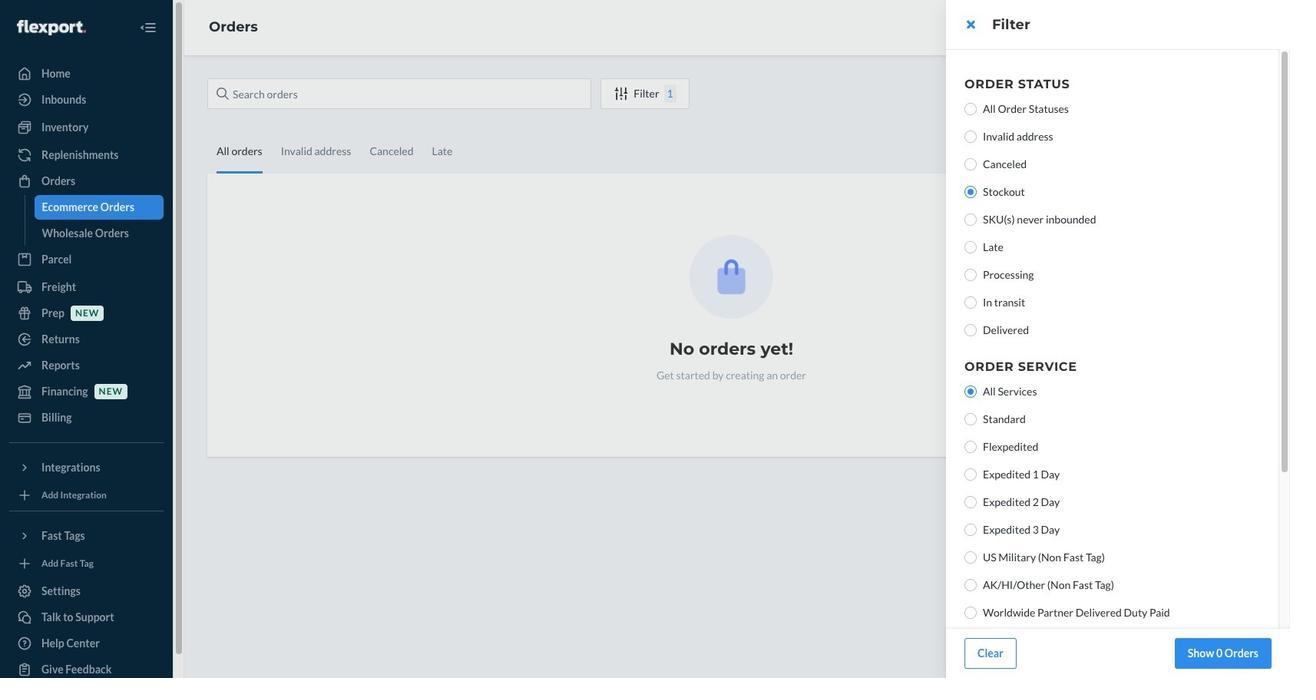Task type: locate. For each thing, give the bounding box(es) containing it.
None radio
[[964, 103, 977, 115], [964, 158, 977, 170], [964, 186, 977, 198], [964, 241, 977, 253], [964, 269, 977, 281], [964, 296, 977, 309], [964, 324, 977, 336], [964, 441, 977, 453], [964, 468, 977, 481], [964, 496, 977, 508], [964, 579, 977, 591], [964, 103, 977, 115], [964, 158, 977, 170], [964, 186, 977, 198], [964, 241, 977, 253], [964, 269, 977, 281], [964, 296, 977, 309], [964, 324, 977, 336], [964, 441, 977, 453], [964, 468, 977, 481], [964, 496, 977, 508], [964, 579, 977, 591]]

None radio
[[964, 131, 977, 143], [964, 213, 977, 226], [964, 385, 977, 398], [964, 413, 977, 425], [964, 524, 977, 536], [964, 551, 977, 564], [964, 607, 977, 619], [964, 131, 977, 143], [964, 213, 977, 226], [964, 385, 977, 398], [964, 413, 977, 425], [964, 524, 977, 536], [964, 551, 977, 564], [964, 607, 977, 619]]

close image
[[966, 18, 975, 31]]



Task type: vqa. For each thing, say whether or not it's contained in the screenshot.
radio
yes



